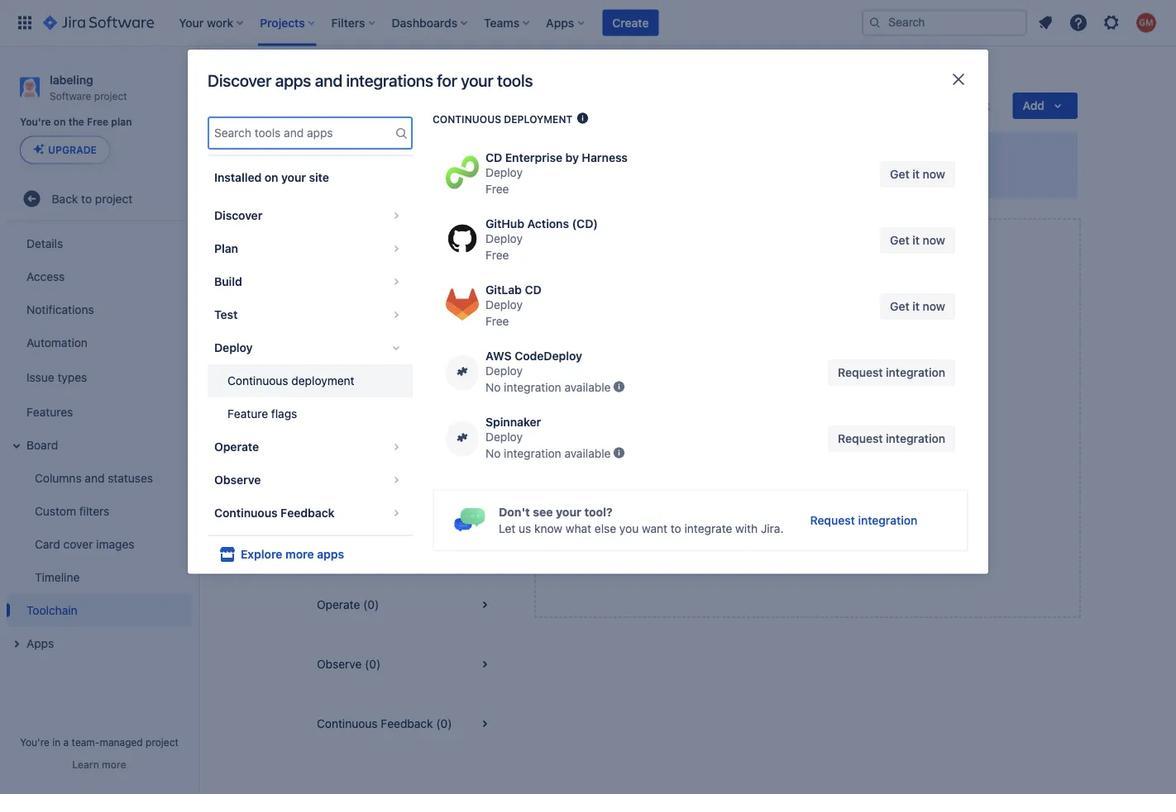 Task type: describe. For each thing, give the bounding box(es) containing it.
to inside add your tools to deploy to improve cycle time, add your team's deployment and feature flag management tools.
[[825, 411, 837, 426]]

all inside view all tools (0) button
[[346, 241, 358, 255]]

you
[[619, 522, 639, 535]]

test button
[[208, 299, 413, 332]]

no for aws codedeploy deploy
[[486, 381, 501, 395]]

integrations inside dialog
[[346, 71, 433, 90]]

project,
[[653, 170, 694, 184]]

apps
[[26, 637, 54, 651]]

observe (0) button
[[297, 635, 514, 695]]

continuous feedback button
[[208, 497, 413, 530]]

notifications
[[26, 303, 94, 316]]

free inside gitlab cd deploy free
[[486, 315, 509, 329]]

tools for add
[[791, 411, 821, 426]]

now for free
[[923, 234, 945, 248]]

close modal image
[[949, 69, 969, 89]]

add for your
[[732, 411, 757, 426]]

let
[[499, 522, 516, 535]]

installed on your site
[[214, 171, 329, 184]]

cd enterprise by harness deploy free
[[486, 151, 628, 196]]

know
[[534, 522, 562, 535]]

now for deploy
[[923, 168, 945, 182]]

more inside welcome to your project toolchain discover integrations for your tools, connect work to your project, and manage it all right here. learn more
[[882, 170, 910, 184]]

observe (0)
[[317, 658, 381, 672]]

types
[[57, 371, 87, 384]]

your right welcome
[[419, 146, 447, 162]]

filters
[[79, 505, 109, 518]]

discover button
[[208, 199, 413, 232]]

discover inside welcome to your project toolchain discover integrations for your tools, connect work to your project, and manage it all right here. learn more
[[343, 170, 390, 184]]

request for aws codedeploy deploy
[[838, 366, 883, 380]]

automatically release code when it passes testing image
[[576, 112, 589, 125]]

github
[[486, 218, 524, 231]]

0 vertical spatial deployment
[[504, 113, 573, 125]]

free inside 'cd enterprise by harness deploy free'
[[486, 183, 509, 196]]

github actions (cd) logo image
[[446, 223, 479, 256]]

your left project,
[[626, 170, 650, 184]]

right
[[790, 170, 815, 184]]

deploy inside spinnaker deploy
[[486, 431, 523, 445]]

deploy inside the aws codedeploy deploy
[[486, 365, 523, 378]]

aws codedeploy deploy
[[486, 350, 582, 378]]

spinnaker deploy
[[486, 416, 541, 445]]

no integration available for aws codedeploy deploy
[[486, 381, 611, 395]]

chevron icon pointing right image for continuous feedback
[[386, 504, 406, 524]]

(0) for observe (0)
[[365, 658, 381, 672]]

feature flags button
[[208, 398, 413, 431]]

get it now button for deploy
[[880, 162, 955, 188]]

0 horizontal spatial learn more button
[[72, 759, 126, 772]]

tell atlassian what integrations your team needs image for spinnaker deploy
[[612, 447, 626, 460]]

0 vertical spatial apps
[[275, 71, 311, 90]]

chevron icon pointing right image for build
[[386, 272, 406, 292]]

installed on your site button
[[208, 161, 413, 194]]

expand image
[[7, 436, 26, 456]]

to
[[670, 435, 683, 448]]

give feedback
[[912, 99, 990, 112]]

columns and statuses link
[[17, 462, 192, 495]]

tool?
[[584, 505, 613, 519]]

projects
[[294, 69, 337, 83]]

gitlab
[[486, 284, 522, 297]]

observe button
[[208, 464, 413, 497]]

(0) for plan (0)
[[343, 360, 359, 374]]

request for spinnaker deploy
[[838, 433, 883, 446]]

apps button
[[7, 627, 192, 660]]

for inside welcome to your project toolchain discover integrations for your tools, connect work to your project, and manage it all right here. learn more
[[459, 170, 474, 184]]

on for you're
[[54, 116, 66, 128]]

for inside dialog
[[437, 71, 457, 90]]

you're for you're in a team-managed project
[[20, 737, 50, 749]]

deploy inside button
[[317, 539, 354, 553]]

a
[[63, 737, 69, 749]]

group containing details
[[3, 222, 192, 665]]

welcome
[[343, 146, 400, 162]]

group inside discover apps and integrations for your tools dialog
[[208, 194, 413, 535]]

automation link
[[7, 326, 192, 359]]

upgrade button
[[21, 137, 109, 163]]

(0) for operate (0)
[[363, 598, 379, 612]]

request integration button for aws codedeploy deploy
[[828, 360, 955, 387]]

explore more apps
[[241, 548, 344, 562]]

custom
[[35, 505, 76, 518]]

no integration available for spinnaker deploy
[[486, 447, 611, 461]]

your inside installed on your site button
[[281, 171, 306, 184]]

3 now from the top
[[923, 300, 945, 314]]

spinnaker
[[486, 416, 541, 430]]

feature flags
[[227, 407, 297, 421]]

custom filters
[[35, 505, 109, 518]]

github actions (cd) deploy free
[[486, 218, 598, 263]]

toolchain inside group
[[26, 604, 77, 617]]

cover
[[63, 538, 93, 551]]

get it now button for free
[[880, 228, 955, 254]]

learn inside welcome to your project toolchain discover integrations for your tools, connect work to your project, and manage it all right here. learn more
[[848, 170, 879, 184]]

columns
[[35, 471, 82, 485]]

your up management
[[816, 435, 840, 448]]

deploy inside github actions (cd) deploy free
[[486, 232, 523, 246]]

1 horizontal spatial learn more button
[[848, 169, 910, 185]]

features
[[26, 405, 73, 419]]

team's
[[843, 435, 879, 448]]

on for installed
[[265, 171, 278, 184]]

(cd)
[[572, 218, 598, 231]]

cd inside 'cd enterprise by harness deploy free'
[[486, 151, 502, 165]]

you're on the free plan
[[20, 116, 132, 128]]

integrations inside welcome to your project toolchain discover integrations for your tools, connect work to your project, and manage it all right here. learn more
[[393, 170, 456, 184]]

and inside dialog
[[315, 71, 342, 90]]

labeling for labeling
[[357, 69, 399, 83]]

access
[[26, 270, 65, 283]]

and inside welcome to your project toolchain discover integrations for your tools, connect work to your project, and manage it all right here. learn more
[[697, 170, 717, 184]]

continuous down the project settings link
[[433, 113, 501, 125]]

chevron icon pointing down image
[[386, 338, 406, 358]]

operate button
[[208, 431, 413, 464]]

give feedback button
[[879, 93, 1000, 119]]

chevron icon pointing right image for operate
[[386, 438, 406, 457]]

your right project
[[461, 71, 493, 90]]

projects link
[[294, 66, 337, 86]]

project inside labeling software project
[[94, 90, 127, 102]]

2 vertical spatial request integration
[[810, 514, 918, 527]]

explore more apps link
[[208, 542, 354, 568]]

else
[[595, 522, 616, 535]]

upgrade
[[48, 144, 97, 156]]

discover for discover
[[214, 209, 263, 222]]

chevron icon pointing right image for discover
[[386, 206, 406, 226]]

installed
[[214, 171, 262, 184]]

management
[[800, 451, 870, 465]]

primary element
[[10, 0, 862, 46]]

tool
[[810, 479, 831, 493]]

plan for plan (0)
[[317, 360, 340, 374]]

back
[[52, 192, 78, 205]]

us
[[519, 522, 531, 535]]

continuous up feature flags
[[227, 374, 288, 388]]

feature
[[736, 451, 774, 465]]

custom filters link
[[17, 495, 192, 528]]

it for cd enterprise by harness
[[913, 168, 920, 182]]

details link
[[7, 227, 192, 260]]

your inside don't see your tool? let us know what else you want to integrate with jira.
[[556, 505, 582, 519]]

and inside add your tools to deploy to improve cycle time, add your team's deployment and feature flag management tools.
[[713, 451, 733, 465]]

request integration for aws codedeploy deploy
[[838, 366, 945, 380]]

view all tools (0) button
[[297, 218, 514, 278]]

continuous feedback (0)
[[317, 718, 452, 731]]

card cover images
[[35, 538, 134, 551]]

to inside "back to project" link
[[81, 192, 92, 205]]

your up "time,"
[[760, 411, 788, 426]]

card cover images link
[[17, 528, 192, 561]]

aws
[[486, 350, 512, 364]]

operate for operate (0)
[[317, 598, 360, 612]]

deployment inside continuous deployment button
[[291, 374, 355, 388]]

details
[[26, 237, 63, 250]]

deploy inside 'cd enterprise by harness deploy free'
[[486, 166, 523, 180]]

deploy inside add your tools to deploy to improve cycle time, add your team's deployment and feature flag management tools.
[[840, 411, 883, 426]]

toolchain link
[[7, 594, 192, 627]]

back to project link
[[7, 182, 192, 215]]

managed
[[100, 737, 143, 749]]

discover apps and integrations for your tools dialog
[[188, 50, 988, 574]]

project right managed
[[146, 737, 179, 749]]



Task type: vqa. For each thing, say whether or not it's contained in the screenshot.
bottom team
no



Task type: locate. For each thing, give the bounding box(es) containing it.
available for aws codedeploy deploy
[[565, 381, 611, 395]]

free down gitlab
[[486, 315, 509, 329]]

1 vertical spatial get
[[890, 234, 910, 248]]

feedback down observe (0) button
[[381, 718, 433, 731]]

plan up feature flags button
[[317, 360, 340, 374]]

apps
[[275, 71, 311, 90], [317, 548, 344, 562]]

deploy down spinnaker
[[486, 431, 523, 445]]

no down aws
[[486, 381, 501, 395]]

more for explore more apps
[[285, 548, 314, 562]]

1 vertical spatial apps
[[317, 548, 344, 562]]

spinnaker logo image
[[452, 428, 472, 448]]

1 vertical spatial learn more button
[[72, 759, 126, 772]]

all right the view
[[346, 241, 358, 255]]

build button
[[208, 265, 413, 299]]

0 vertical spatial get it now
[[890, 168, 945, 182]]

deploy down github
[[486, 232, 523, 246]]

0 vertical spatial no
[[486, 381, 501, 395]]

to right back
[[81, 192, 92, 205]]

6 chevron icon pointing right image from the top
[[386, 471, 406, 490]]

get
[[890, 168, 910, 182], [890, 234, 910, 248], [890, 300, 910, 314]]

more right explore
[[285, 548, 314, 562]]

labeling inside labeling software project
[[50, 73, 93, 86]]

2 vertical spatial discover
[[214, 209, 263, 222]]

7 chevron icon pointing right image from the top
[[386, 504, 406, 524]]

tools inside add your tools to deploy to improve cycle time, add your team's deployment and feature flag management tools.
[[791, 411, 821, 426]]

1 horizontal spatial on
[[265, 171, 278, 184]]

1 you're from the top
[[20, 116, 51, 128]]

your left tools,
[[477, 170, 501, 184]]

0 vertical spatial no integration available
[[486, 381, 611, 395]]

board button
[[7, 429, 192, 462]]

cd inside gitlab cd deploy free
[[525, 284, 542, 297]]

continuous feedback (0) button
[[297, 695, 514, 754]]

your left site
[[281, 171, 306, 184]]

card
[[35, 538, 60, 551]]

get it now
[[890, 168, 945, 182], [890, 234, 945, 248], [890, 300, 945, 314]]

for left settings
[[437, 71, 457, 90]]

chevron icon pointing right image inside build button
[[386, 272, 406, 292]]

deploy down gitlab
[[486, 299, 523, 312]]

0 horizontal spatial add
[[732, 411, 757, 426]]

0 horizontal spatial cd
[[486, 151, 502, 165]]

1 horizontal spatial feedback
[[381, 718, 433, 731]]

(0) for deploy (0)
[[357, 539, 373, 553]]

chevron icon pointing right image inside plan button
[[386, 239, 406, 259]]

request up team's at the bottom right of page
[[838, 366, 883, 380]]

1 vertical spatial on
[[265, 171, 278, 184]]

search image
[[869, 16, 882, 29]]

observe down operate (0)
[[317, 658, 362, 672]]

request integration button
[[828, 360, 955, 387], [828, 426, 955, 453], [800, 507, 927, 534]]

0 horizontal spatial observe
[[214, 474, 261, 487]]

your up what
[[556, 505, 582, 519]]

1 horizontal spatial observe
[[317, 658, 362, 672]]

1 horizontal spatial cd
[[525, 284, 542, 297]]

deploy inside gitlab cd deploy free
[[486, 299, 523, 312]]

integrations
[[346, 71, 433, 90], [393, 170, 456, 184]]

tools.
[[873, 451, 902, 465]]

0 vertical spatial learn
[[848, 170, 879, 184]]

1 horizontal spatial deployment
[[504, 113, 573, 125]]

add your tools to deploy to improve cycle time, add your team's deployment and feature flag management tools.
[[670, 411, 945, 465]]

no down spinnaker deploy
[[486, 447, 501, 461]]

more down managed
[[102, 759, 126, 771]]

jira.
[[761, 522, 784, 535]]

1 vertical spatial tell atlassian what integrations your team needs image
[[612, 447, 626, 460]]

0 vertical spatial continuous deployment
[[433, 113, 573, 125]]

chevron icon pointing right image up deploy (0) button
[[386, 471, 406, 490]]

jira software image
[[43, 13, 154, 33], [43, 13, 154, 33]]

0 vertical spatial tell atlassian what integrations your team needs image
[[612, 381, 626, 394]]

2 now from the top
[[923, 234, 945, 248]]

continuous down observe (0)
[[317, 718, 378, 731]]

add for tool
[[785, 479, 807, 493]]

2 chevron icon pointing right image from the top
[[386, 239, 406, 259]]

you're for you're on the free plan
[[20, 116, 51, 128]]

operate inside operate button
[[214, 440, 259, 454]]

1 vertical spatial tools
[[361, 241, 387, 255]]

0 horizontal spatial apps
[[275, 71, 311, 90]]

plan up 'build'
[[214, 242, 238, 256]]

the
[[68, 116, 84, 128]]

1 vertical spatial request integration button
[[828, 426, 955, 453]]

cd enterprise by harness logo image
[[446, 156, 479, 189]]

operate (0) button
[[297, 576, 514, 635]]

1 get it now button from the top
[[880, 162, 955, 188]]

continuous
[[433, 113, 501, 125], [227, 374, 288, 388], [214, 507, 278, 520], [317, 718, 378, 731]]

5 chevron icon pointing right image from the top
[[386, 438, 406, 457]]

1 vertical spatial for
[[459, 170, 474, 184]]

operate inside operate (0) button
[[317, 598, 360, 612]]

project
[[419, 69, 457, 83]]

to inside don't see your tool? let us know what else you want to integrate with jira.
[[671, 522, 681, 535]]

plan inside button
[[214, 242, 238, 256]]

2 vertical spatial get
[[890, 300, 910, 314]]

deploy down toolchain
[[486, 166, 523, 180]]

1 horizontal spatial more
[[285, 548, 314, 562]]

0 horizontal spatial plan
[[214, 242, 238, 256]]

2 no integration available from the top
[[486, 447, 611, 461]]

deploy down continuous feedback button
[[317, 539, 354, 553]]

0 vertical spatial more
[[882, 170, 910, 184]]

free down github
[[486, 249, 509, 263]]

0 horizontal spatial feedback
[[281, 507, 335, 520]]

more right here.
[[882, 170, 910, 184]]

by
[[565, 151, 579, 165]]

chevron icon pointing right image up view all tools (0)
[[386, 206, 406, 226]]

observe up continuous feedback at bottom
[[214, 474, 261, 487]]

welcome to your project toolchain discover integrations for your tools, connect work to your project, and manage it all right here. learn more
[[343, 146, 910, 184]]

group containing discover
[[208, 194, 413, 535]]

cycle
[[732, 435, 760, 448]]

toolchain down projects link
[[297, 94, 379, 117]]

0 vertical spatial for
[[437, 71, 457, 90]]

3 get it now from the top
[[890, 300, 945, 314]]

statuses
[[108, 471, 153, 485]]

operate (0)
[[317, 598, 379, 612]]

(0) inside button
[[357, 539, 373, 553]]

continuous deployment up toolchain
[[433, 113, 573, 125]]

feedback
[[939, 99, 990, 112]]

more inside discover apps and integrations for your tools dialog
[[285, 548, 314, 562]]

0 vertical spatial discover
[[208, 71, 271, 90]]

it for gitlab cd
[[913, 300, 920, 314]]

request integration up team's at the bottom right of page
[[838, 366, 945, 380]]

on right installed
[[265, 171, 278, 184]]

for left tools,
[[459, 170, 474, 184]]

2 vertical spatial now
[[923, 300, 945, 314]]

add tool button
[[775, 473, 840, 500]]

get for github actions (cd)
[[890, 234, 910, 248]]

tools right the view
[[361, 241, 387, 255]]

1 horizontal spatial add
[[785, 479, 807, 493]]

chevron icon pointing right image inside operate button
[[386, 438, 406, 457]]

chevron icon pointing right image for observe
[[386, 471, 406, 490]]

learn right here.
[[848, 170, 879, 184]]

operate down the feature
[[214, 440, 259, 454]]

project settings link
[[419, 66, 502, 86]]

observe
[[214, 474, 261, 487], [317, 658, 362, 672]]

plan inside button
[[317, 360, 340, 374]]

1 chevron icon pointing right image from the top
[[386, 206, 406, 226]]

project up details link
[[95, 192, 133, 205]]

free up github
[[486, 183, 509, 196]]

3 get from the top
[[890, 300, 910, 314]]

labeling left project
[[357, 69, 399, 83]]

what
[[566, 522, 591, 535]]

discover left projects link
[[208, 71, 271, 90]]

timeline
[[35, 571, 80, 584]]

deploy inside button
[[214, 341, 253, 355]]

1 vertical spatial observe
[[317, 658, 362, 672]]

0 vertical spatial tools
[[497, 71, 533, 90]]

operate for operate
[[214, 440, 259, 454]]

chevron icon pointing right image inside the test button
[[386, 305, 406, 325]]

0 horizontal spatial on
[[54, 116, 66, 128]]

feedback for continuous feedback
[[281, 507, 335, 520]]

0 vertical spatial plan
[[214, 242, 238, 256]]

improve
[[686, 435, 729, 448]]

feedback down observe button
[[281, 507, 335, 520]]

connect
[[537, 170, 580, 184]]

chevron icon pointing right image up the chevron icon pointing down
[[386, 305, 406, 325]]

learn down the team-
[[72, 759, 99, 771]]

timeline link
[[17, 561, 192, 594]]

observe inside discover apps and integrations for your tools dialog
[[214, 474, 261, 487]]

0 vertical spatial on
[[54, 116, 66, 128]]

continuous deployment inside button
[[227, 374, 355, 388]]

plan (0) button
[[297, 337, 514, 397]]

0 vertical spatial request
[[838, 366, 883, 380]]

plan for plan
[[214, 242, 238, 256]]

manage
[[720, 170, 762, 184]]

1 vertical spatial learn
[[72, 759, 99, 771]]

feature
[[227, 407, 268, 421]]

deploy button
[[208, 332, 413, 365]]

feedback inside button
[[381, 718, 433, 731]]

2 vertical spatial request integration button
[[800, 507, 927, 534]]

available down the codedeploy
[[565, 381, 611, 395]]

explore more apps image
[[218, 545, 237, 565]]

0 horizontal spatial labeling
[[50, 73, 93, 86]]

notifications link
[[7, 293, 192, 326]]

add up cycle
[[732, 411, 757, 426]]

2 no from the top
[[486, 447, 501, 461]]

1 vertical spatial get it now
[[890, 234, 945, 248]]

flags
[[271, 407, 297, 421]]

and right project,
[[697, 170, 717, 184]]

chevron icon pointing right image left spinnaker logo
[[386, 438, 406, 457]]

learn more button right here.
[[848, 169, 910, 185]]

chevron icon pointing right image left apps image
[[386, 504, 406, 524]]

chevron icon pointing right image for test
[[386, 305, 406, 325]]

1 get it now from the top
[[890, 168, 945, 182]]

1 horizontal spatial learn
[[848, 170, 879, 184]]

deploy up team's at the bottom right of page
[[840, 411, 883, 426]]

feedback inside button
[[281, 507, 335, 520]]

0 vertical spatial cd
[[486, 151, 502, 165]]

it inside welcome to your project toolchain discover integrations for your tools, connect work to your project, and manage it all right here. learn more
[[765, 170, 772, 184]]

continuous up explore
[[214, 507, 278, 520]]

0 vertical spatial toolchain
[[297, 94, 379, 117]]

chevron icon pointing right image
[[386, 206, 406, 226], [386, 239, 406, 259], [386, 272, 406, 292], [386, 305, 406, 325], [386, 438, 406, 457], [386, 471, 406, 490], [386, 504, 406, 524]]

create banner
[[0, 0, 1176, 46]]

observe for observe (0)
[[317, 658, 362, 672]]

1 vertical spatial no integration available
[[486, 447, 611, 461]]

2 get it now from the top
[[890, 234, 945, 248]]

get it now for free
[[890, 234, 945, 248]]

deploy down aws
[[486, 365, 523, 378]]

to right welcome
[[404, 146, 416, 162]]

more inside button
[[102, 759, 126, 771]]

tools inside button
[[361, 241, 387, 255]]

3 chevron icon pointing right image from the top
[[386, 272, 406, 292]]

1 horizontal spatial operate
[[317, 598, 360, 612]]

2 vertical spatial request
[[810, 514, 855, 527]]

aws codedeploy logo image
[[452, 362, 472, 382]]

continuous deployment
[[433, 113, 573, 125], [227, 374, 355, 388]]

and down improve
[[713, 451, 733, 465]]

0 vertical spatial request integration
[[838, 366, 945, 380]]

0 horizontal spatial continuous deployment
[[227, 374, 355, 388]]

0 vertical spatial now
[[923, 168, 945, 182]]

board
[[26, 438, 58, 452]]

work
[[583, 170, 609, 184]]

discover for discover apps and integrations for your tools
[[208, 71, 271, 90]]

toolchain down timeline
[[26, 604, 77, 617]]

on inside installed on your site button
[[265, 171, 278, 184]]

to right work
[[612, 170, 623, 184]]

2 horizontal spatial deployment
[[882, 435, 945, 448]]

request up management
[[838, 433, 883, 446]]

available for spinnaker deploy
[[565, 447, 611, 461]]

1 no integration available from the top
[[486, 381, 611, 395]]

labeling software project
[[50, 73, 127, 102]]

time,
[[763, 435, 790, 448]]

free right 'the' at the left of page
[[87, 116, 108, 128]]

discover inside button
[[214, 209, 263, 222]]

available up tool?
[[565, 447, 611, 461]]

codedeploy
[[515, 350, 582, 364]]

1 vertical spatial discover
[[343, 170, 390, 184]]

on
[[54, 116, 66, 128], [265, 171, 278, 184]]

2 you're from the top
[[20, 737, 50, 749]]

1 vertical spatial deployment
[[291, 374, 355, 388]]

1 vertical spatial request
[[838, 433, 883, 446]]

0 horizontal spatial group
[[3, 222, 192, 665]]

1 vertical spatial feedback
[[381, 718, 433, 731]]

1 horizontal spatial continuous deployment
[[433, 113, 573, 125]]

1 available from the top
[[565, 381, 611, 395]]

1 vertical spatial now
[[923, 234, 945, 248]]

apps down continuous feedback button
[[317, 548, 344, 562]]

1 horizontal spatial apps
[[317, 548, 344, 562]]

deployment inside add your tools to deploy to improve cycle time, add your team's deployment and feature flag management tools.
[[882, 435, 945, 448]]

get for cd enterprise by harness
[[890, 168, 910, 182]]

project settings
[[419, 69, 502, 83]]

tools up add
[[791, 411, 821, 426]]

1 vertical spatial cd
[[525, 284, 542, 297]]

build
[[214, 275, 242, 289]]

explore
[[241, 548, 283, 562]]

deployment up tools.
[[882, 435, 945, 448]]

0 horizontal spatial toolchain
[[26, 604, 77, 617]]

to up management
[[825, 411, 837, 426]]

get for gitlab cd
[[890, 300, 910, 314]]

1 vertical spatial you're
[[20, 737, 50, 749]]

2 available from the top
[[565, 447, 611, 461]]

and up filters
[[85, 471, 105, 485]]

1 horizontal spatial labeling
[[357, 69, 399, 83]]

continuous deployment up flags
[[227, 374, 355, 388]]

learn more button down you're in a team-managed project
[[72, 759, 126, 772]]

1 get from the top
[[890, 168, 910, 182]]

images
[[96, 538, 134, 551]]

no integration available
[[486, 381, 611, 395], [486, 447, 611, 461]]

1 horizontal spatial tools
[[497, 71, 533, 90]]

0 vertical spatial learn more button
[[848, 169, 910, 185]]

integrate
[[685, 522, 732, 535]]

all inside welcome to your project toolchain discover integrations for your tools, connect work to your project, and manage it all right here. learn more
[[775, 170, 787, 184]]

0 horizontal spatial more
[[102, 759, 126, 771]]

0 horizontal spatial all
[[346, 241, 358, 255]]

group
[[208, 194, 413, 535], [3, 222, 192, 665]]

on left 'the' at the left of page
[[54, 116, 66, 128]]

2 tell atlassian what integrations your team needs image from the top
[[612, 447, 626, 460]]

chevron icon pointing right image inside observe button
[[386, 471, 406, 490]]

no integration available down spinnaker deploy
[[486, 447, 611, 461]]

2 vertical spatial deployment
[[882, 435, 945, 448]]

to right 'want'
[[671, 522, 681, 535]]

add left tool
[[785, 479, 807, 493]]

issue types link
[[7, 359, 192, 396]]

enterprise
[[505, 151, 563, 165]]

2 vertical spatial get it now
[[890, 300, 945, 314]]

project inside welcome to your project toolchain discover integrations for your tools, connect work to your project, and manage it all right here. learn more
[[450, 146, 494, 162]]

deploy (0) button
[[297, 516, 514, 576]]

observe for observe
[[214, 474, 261, 487]]

deploy down test
[[214, 341, 253, 355]]

and left labeling link
[[315, 71, 342, 90]]

1 vertical spatial more
[[285, 548, 314, 562]]

0 horizontal spatial learn
[[72, 759, 99, 771]]

2 vertical spatial tools
[[791, 411, 821, 426]]

cd right gitlab
[[525, 284, 542, 297]]

Search tools and apps field
[[209, 118, 391, 148]]

0 horizontal spatial for
[[437, 71, 457, 90]]

tell atlassian what integrations your team needs image
[[612, 381, 626, 394], [612, 447, 626, 460]]

1 tell atlassian what integrations your team needs image from the top
[[612, 381, 626, 394]]

1 vertical spatial all
[[346, 241, 358, 255]]

labeling link
[[357, 66, 399, 86]]

gitlab cd logo image
[[446, 289, 479, 322]]

deployment down plan (0)
[[291, 374, 355, 388]]

2 get it now button from the top
[[880, 228, 955, 254]]

0 vertical spatial get it now button
[[880, 162, 955, 188]]

more for learn more
[[102, 759, 126, 771]]

no for spinnaker deploy
[[486, 447, 501, 461]]

team-
[[72, 737, 100, 749]]

add inside add your tools to deploy to improve cycle time, add your team's deployment and feature flag management tools.
[[732, 411, 757, 426]]

free inside github actions (cd) deploy free
[[486, 249, 509, 263]]

0 vertical spatial add
[[732, 411, 757, 426]]

1 vertical spatial integrations
[[393, 170, 456, 184]]

1 vertical spatial get it now button
[[880, 228, 955, 254]]

don't see your tool? let us know what else you want to integrate with jira.
[[499, 505, 784, 535]]

it for github actions (cd)
[[913, 234, 920, 248]]

project up plan
[[94, 90, 127, 102]]

tools for view
[[361, 241, 387, 255]]

0 vertical spatial all
[[775, 170, 787, 184]]

all
[[775, 170, 787, 184], [346, 241, 358, 255]]

feedback for continuous feedback (0)
[[381, 718, 433, 731]]

chevron icon pointing right image for plan
[[386, 239, 406, 259]]

for
[[437, 71, 457, 90], [459, 170, 474, 184]]

all left the right
[[775, 170, 787, 184]]

4 chevron icon pointing right image from the top
[[386, 305, 406, 325]]

0 vertical spatial you're
[[20, 116, 51, 128]]

with
[[735, 522, 758, 535]]

tools up toolchain
[[497, 71, 533, 90]]

in
[[52, 737, 61, 749]]

request integration up tools.
[[838, 433, 945, 446]]

labeling up software
[[50, 73, 93, 86]]

chevron icon pointing right image right the view
[[386, 239, 406, 259]]

software
[[50, 90, 91, 102]]

1 vertical spatial plan
[[317, 360, 340, 374]]

request integration for spinnaker deploy
[[838, 433, 945, 446]]

chevron icon pointing right image down view all tools (0)
[[386, 272, 406, 292]]

1 vertical spatial add
[[785, 479, 807, 493]]

1 vertical spatial available
[[565, 447, 611, 461]]

no integration available down the aws codedeploy deploy
[[486, 381, 611, 395]]

1 no from the top
[[486, 381, 501, 395]]

discover down installed
[[214, 209, 263, 222]]

here.
[[818, 170, 845, 184]]

2 horizontal spatial tools
[[791, 411, 821, 426]]

1 now from the top
[[923, 168, 945, 182]]

1 horizontal spatial all
[[775, 170, 787, 184]]

tell atlassian what integrations your team needs image for aws codedeploy deploy
[[612, 381, 626, 394]]

available
[[565, 381, 611, 395], [565, 447, 611, 461]]

operate down deploy (0)
[[317, 598, 360, 612]]

you're left in at left
[[20, 737, 50, 749]]

features link
[[7, 396, 192, 429]]

chevron icon pointing right image inside discover button
[[386, 206, 406, 226]]

1 vertical spatial toolchain
[[26, 604, 77, 617]]

access link
[[7, 260, 192, 293]]

toolchain
[[497, 146, 554, 162]]

feedback
[[281, 507, 335, 520], [381, 718, 433, 731]]

plan
[[214, 242, 238, 256], [317, 360, 340, 374]]

issue
[[26, 371, 54, 384]]

2 horizontal spatial more
[[882, 170, 910, 184]]

request integration down tool
[[810, 514, 918, 527]]

request down tool
[[810, 514, 855, 527]]

1 vertical spatial continuous deployment
[[227, 374, 355, 388]]

Search field
[[862, 10, 1027, 36]]

get it now for deploy
[[890, 168, 945, 182]]

request
[[838, 366, 883, 380], [838, 433, 883, 446], [810, 514, 855, 527]]

1 horizontal spatial group
[[208, 194, 413, 535]]

0 horizontal spatial tools
[[361, 241, 387, 255]]

0 vertical spatial request integration button
[[828, 360, 955, 387]]

0 vertical spatial get
[[890, 168, 910, 182]]

add inside button
[[785, 479, 807, 493]]

cd
[[486, 151, 502, 165], [525, 284, 542, 297]]

create button
[[602, 10, 659, 36]]

tools inside dialog
[[497, 71, 533, 90]]

request integration button for spinnaker deploy
[[828, 426, 955, 453]]

apps up search tools and apps field
[[275, 71, 311, 90]]

2 get from the top
[[890, 234, 910, 248]]

discover down welcome
[[343, 170, 390, 184]]

apps image image
[[454, 508, 486, 533]]

you're up upgrade button
[[20, 116, 51, 128]]

project left toolchain
[[450, 146, 494, 162]]

chevron icon pointing right image inside continuous feedback button
[[386, 504, 406, 524]]

don't
[[499, 505, 530, 519]]

test
[[214, 308, 238, 322]]

discover apps and integrations for your tools
[[208, 71, 533, 90]]

cd right cd enterprise by harness logo
[[486, 151, 502, 165]]

3 get it now button from the top
[[880, 294, 955, 321]]

1 horizontal spatial toolchain
[[297, 94, 379, 117]]

continuous inside button
[[317, 718, 378, 731]]

labeling for labeling software project
[[50, 73, 93, 86]]

deployment up toolchain
[[504, 113, 573, 125]]

learn more
[[72, 759, 126, 771]]

add tool
[[785, 479, 831, 493]]

1 vertical spatial request integration
[[838, 433, 945, 446]]

flag
[[777, 451, 797, 465]]

give
[[912, 99, 936, 112]]



